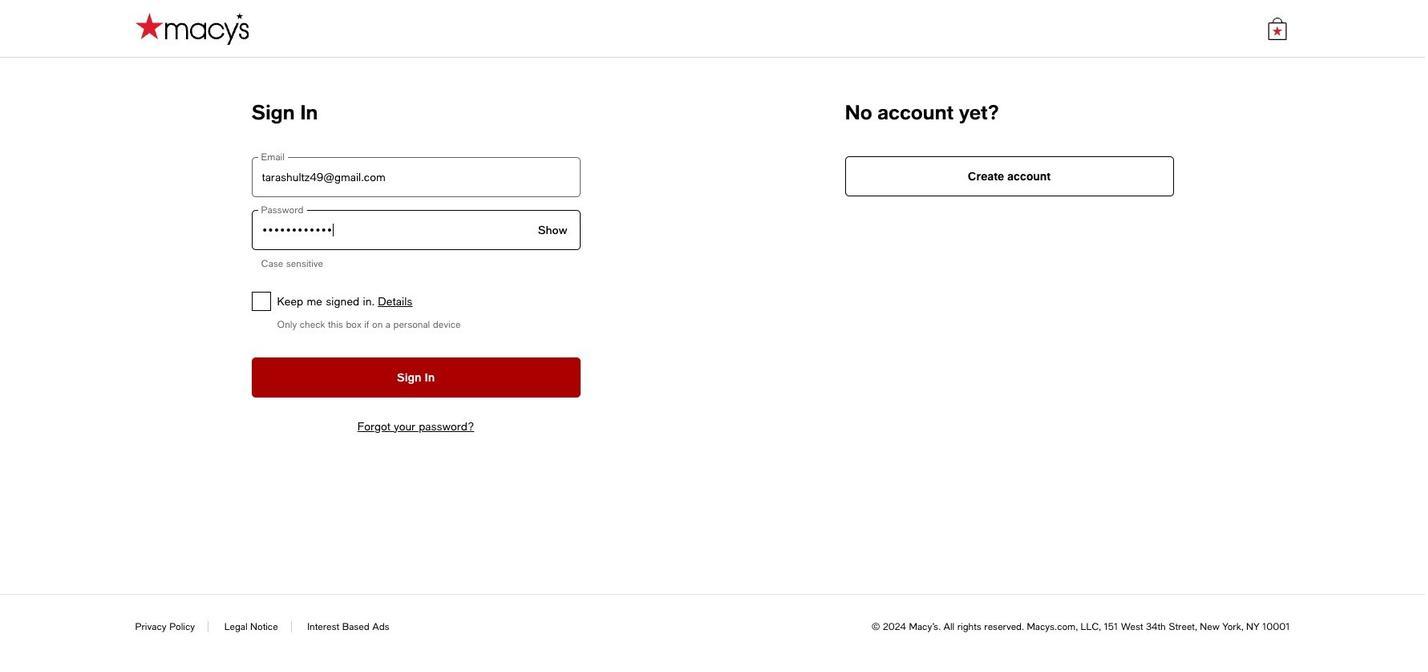 Task type: locate. For each thing, give the bounding box(es) containing it.
  email field
[[251, 157, 580, 197]]

shopping bag has 0 items image
[[1266, 17, 1289, 40]]

  password field
[[251, 210, 580, 250]]

None checkbox
[[251, 292, 271, 311]]



Task type: vqa. For each thing, say whether or not it's contained in the screenshot.
 PASSWORD FIELD
yes



